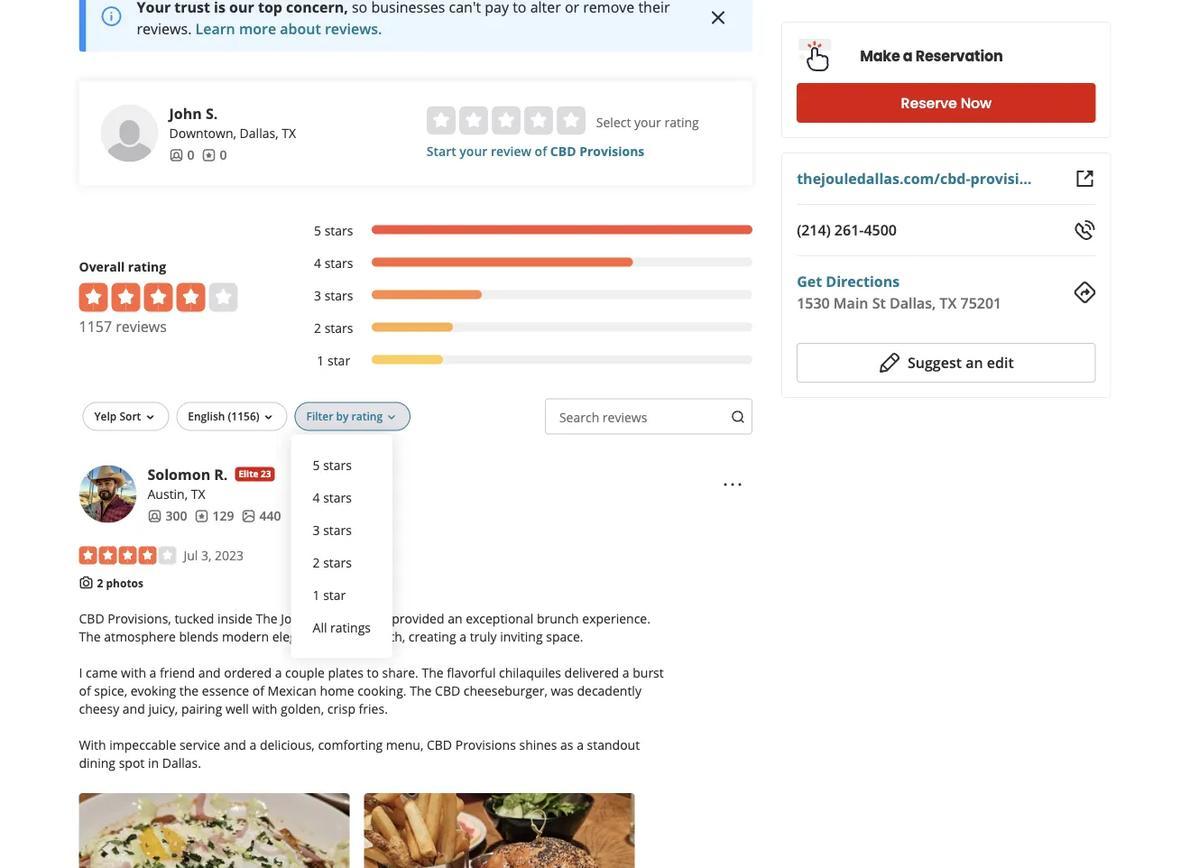 Task type: vqa. For each thing, say whether or not it's contained in the screenshot.
the bottommost 4
yes



Task type: describe. For each thing, give the bounding box(es) containing it.
rating for select your rating
[[665, 114, 699, 131]]

1 star for the 1 star button
[[313, 587, 346, 604]]

the up 'i'
[[79, 628, 101, 645]]

thejouledallas.com/cbd-provisi… link
[[797, 169, 1032, 188]]

16 friends v2 image for solomon r.
[[148, 509, 162, 523]]

reserve
[[901, 93, 957, 113]]

filter reviews by 5 stars rating element
[[296, 222, 753, 240]]

close image
[[708, 7, 729, 28]]

decadently
[[577, 682, 642, 699]]

their
[[638, 0, 670, 16]]

1 vertical spatial rating
[[128, 258, 166, 275]]

5 stars for 5 stars button
[[313, 457, 352, 474]]

comforting
[[318, 736, 383, 753]]

review
[[491, 143, 531, 160]]

can't
[[449, 0, 481, 16]]

dallas.
[[162, 754, 201, 771]]

elite 23 link
[[235, 467, 275, 482]]

stars for 3 stars button
[[323, 522, 352, 539]]

rating for filter by rating
[[352, 409, 383, 423]]

filter reviews by 2 stars rating element
[[296, 319, 753, 337]]

by
[[336, 409, 349, 423]]

1 horizontal spatial with
[[252, 700, 277, 717]]

2023
[[215, 547, 244, 564]]

2 vertical spatial 2
[[97, 575, 103, 590]]

filter reviews by 1 star rating element
[[296, 352, 753, 370]]

more
[[239, 19, 276, 38]]

remove
[[583, 0, 635, 16]]

0 vertical spatial provisions
[[579, 143, 645, 160]]

service
[[179, 736, 220, 753]]

16 chevron down v2 image
[[143, 410, 157, 425]]

star for the 1 star button
[[323, 587, 346, 604]]

reviews for 1157 reviews
[[116, 316, 167, 336]]

well
[[226, 700, 249, 717]]

downtown,
[[169, 125, 236, 142]]

with
[[79, 736, 106, 753]]

16 photos v2 image
[[241, 509, 256, 523]]

edit
[[987, 353, 1014, 372]]

st
[[872, 293, 886, 313]]

4 for 4 stars button
[[313, 489, 320, 506]]

inviting
[[500, 628, 543, 645]]

1 for the 1 star button
[[313, 587, 320, 604]]

i came with a friend and ordered a couple plates to share. the flavorful chilaquiles delivered a burst of spice, evoking the essence of mexican home cooking. the cbd cheeseburger, was decadently cheesy and juicy, pairing well with golden, crisp fries.
[[79, 664, 664, 717]]

the
[[179, 682, 199, 699]]

cbd inside with impeccable service and a delicious, comforting menu, cbd provisions shines as a standout dining spot in dallas.
[[427, 736, 452, 753]]

i
[[79, 664, 82, 681]]

or
[[565, 0, 579, 16]]

provisions,
[[108, 610, 171, 627]]

300
[[166, 507, 187, 524]]

english
[[188, 409, 225, 423]]

overall
[[79, 258, 125, 275]]

5 for filter reviews by 5 stars rating element
[[314, 222, 321, 239]]

dallas, inside get directions 1530 main st dallas, tx 75201
[[890, 293, 936, 313]]

cbd provisions, tucked inside the joule hotel, dallas, provided an exceptional brunch experience. the atmosphere blends modern elegance with warmth, creating a truly inviting space.
[[79, 610, 650, 645]]

3 stars button
[[305, 514, 378, 547]]

photos element
[[241, 507, 281, 525]]

24 info v2 image
[[101, 6, 122, 27]]

3,
[[201, 547, 212, 564]]

suggest
[[908, 353, 962, 372]]

3 for 3 stars button
[[313, 522, 320, 539]]

filter reviews by 3 stars rating element
[[296, 287, 753, 305]]

2 for 2 stars button
[[313, 554, 320, 571]]

share.
[[382, 664, 419, 681]]

yelp sort button
[[83, 402, 169, 431]]

english (1156) button
[[176, 402, 287, 431]]

provisi…
[[971, 169, 1032, 188]]

atmosphere
[[104, 628, 176, 645]]

start your review of cbd provisions
[[427, 143, 645, 160]]

2 stars for 2 stars button
[[313, 554, 352, 571]]

evoking
[[131, 682, 176, 699]]

tx inside elite 23 austin, tx
[[191, 486, 205, 503]]

search image
[[731, 410, 745, 424]]

select your rating
[[596, 114, 699, 131]]

elite
[[239, 468, 258, 480]]

stars for filter reviews by 2 stars rating element
[[325, 320, 353, 337]]

cbd inside cbd provisions, tucked inside the joule hotel, dallas, provided an exceptional brunch experience. the atmosphere blends modern elegance with warmth, creating a truly inviting space.
[[79, 610, 104, 627]]

2 photos link
[[97, 575, 143, 590]]

reviews for search reviews
[[603, 409, 647, 426]]

dallas, inside john s. downtown, dallas, tx
[[240, 125, 278, 142]]

search
[[559, 409, 599, 426]]

so
[[352, 0, 368, 16]]

an inside cbd provisions, tucked inside the joule hotel, dallas, provided an exceptional brunch experience. the atmosphere blends modern elegance with warmth, creating a truly inviting space.
[[448, 610, 462, 627]]

16 review v2 image for john s.
[[202, 148, 216, 162]]

24 external link v2 image
[[1074, 168, 1096, 189]]

crisp
[[327, 700, 355, 717]]

tx inside get directions 1530 main st dallas, tx 75201
[[940, 293, 957, 313]]

to inside the so businesses can't pay to alter or remove their reviews.
[[513, 0, 527, 16]]

main
[[834, 293, 869, 313]]

with impeccable service and a delicious, comforting menu, cbd provisions shines as a standout dining spot in dallas.
[[79, 736, 640, 771]]

photos
[[106, 575, 143, 590]]

a left burst
[[622, 664, 629, 681]]

2 photos
[[97, 575, 143, 590]]

learn
[[195, 19, 235, 38]]

now
[[961, 93, 992, 113]]

modern
[[222, 628, 269, 645]]

a left delicious, at the left bottom of page
[[249, 736, 256, 753]]

impeccable
[[109, 736, 176, 753]]

dallas, inside cbd provisions, tucked inside the joule hotel, dallas, provided an exceptional brunch experience. the atmosphere blends modern elegance with warmth, creating a truly inviting space.
[[350, 610, 388, 627]]

spice,
[[94, 682, 127, 699]]

reviews element for john s.
[[202, 146, 227, 164]]

stars for 4 stars button
[[323, 489, 352, 506]]

0 horizontal spatial with
[[121, 664, 146, 681]]

filter by rating
[[306, 409, 383, 423]]

john
[[169, 104, 202, 123]]

reserve now link
[[797, 83, 1096, 123]]

4 stars button
[[305, 482, 378, 514]]

friends element for john s.
[[169, 146, 194, 164]]

blends
[[179, 628, 219, 645]]

24 directions v2 image
[[1074, 282, 1096, 303]]

4 stars for 4 stars button
[[313, 489, 352, 506]]

ordered
[[224, 664, 272, 681]]

provided
[[392, 610, 444, 627]]

learn more about reviews. link
[[195, 19, 382, 38]]

photo of solomon r. image
[[79, 465, 137, 523]]

2 stars for filter reviews by 2 stars rating element
[[314, 320, 353, 337]]

the down share.
[[410, 682, 432, 699]]

austin,
[[148, 486, 188, 503]]

stars for filter reviews by 4 stars rating element
[[325, 255, 353, 272]]

stars for 2 stars button
[[323, 554, 352, 571]]

plates
[[328, 664, 363, 681]]

alter
[[530, 0, 561, 16]]

friend
[[160, 664, 195, 681]]

essence
[[202, 682, 249, 699]]

a right make
[[903, 46, 913, 66]]

chilaquiles
[[499, 664, 561, 681]]

friends element for solomon r.
[[148, 507, 187, 525]]

all
[[313, 619, 327, 636]]

3 stars for 'filter reviews by 3 stars rating' element
[[314, 287, 353, 304]]

yelp sort
[[94, 409, 141, 423]]

search reviews
[[559, 409, 647, 426]]

4500
[[864, 220, 897, 240]]

standout
[[587, 736, 640, 753]]

4 for filter reviews by 4 stars rating element
[[314, 255, 321, 272]]

solomon r.
[[148, 464, 228, 484]]

4 stars for filter reviews by 4 stars rating element
[[314, 255, 353, 272]]

a right the 'as'
[[577, 736, 584, 753]]

a inside cbd provisions, tucked inside the joule hotel, dallas, provided an exceptional brunch experience. the atmosphere blends modern elegance with warmth, creating a truly inviting space.
[[460, 628, 467, 645]]



Task type: locate. For each thing, give the bounding box(es) containing it.
2 vertical spatial and
[[224, 736, 246, 753]]

2 stars up the 1 star button
[[313, 554, 352, 571]]

reviews element containing 0
[[202, 146, 227, 164]]

star inside button
[[323, 587, 346, 604]]

16 review v2 image
[[202, 148, 216, 162], [194, 509, 209, 523]]

1 up hotel,
[[313, 587, 320, 604]]

with right well
[[252, 700, 277, 717]]

golden,
[[281, 700, 324, 717]]

star for filter reviews by 1 star rating element
[[328, 352, 350, 369]]

ratings
[[330, 619, 371, 636]]

0 horizontal spatial reviews.
[[137, 19, 192, 38]]

3 stars inside button
[[313, 522, 352, 539]]

an left the edit
[[966, 353, 983, 372]]

2 4 star rating image from the top
[[79, 547, 176, 565]]

1 inside button
[[313, 587, 320, 604]]

24 phone v2 image
[[1074, 219, 1096, 241]]

spot
[[119, 754, 145, 771]]

1 vertical spatial 2
[[313, 554, 320, 571]]

star
[[328, 352, 350, 369], [323, 587, 346, 604]]

4 stars inside 4 stars button
[[313, 489, 352, 506]]

an inside button
[[966, 353, 983, 372]]

friends element
[[169, 146, 194, 164], [148, 507, 187, 525]]

0 vertical spatial rating
[[665, 114, 699, 131]]

dining
[[79, 754, 116, 771]]

filter
[[306, 409, 333, 423]]

reviews element
[[202, 146, 227, 164], [194, 507, 234, 525]]

delicious,
[[260, 736, 315, 753]]

16 review v2 image down downtown,
[[202, 148, 216, 162]]

1 star up by
[[317, 352, 350, 369]]

sort
[[120, 409, 141, 423]]

5 stars button
[[305, 449, 378, 482]]

your right start on the left top of page
[[460, 143, 488, 160]]

0 vertical spatial 4
[[314, 255, 321, 272]]

24 pencil v2 image
[[879, 352, 901, 374]]

2 stars
[[314, 320, 353, 337], [313, 554, 352, 571]]

the
[[256, 610, 278, 627], [79, 628, 101, 645], [422, 664, 444, 681], [410, 682, 432, 699]]

provisions inside with impeccable service and a delicious, comforting menu, cbd provisions shines as a standout dining spot in dallas.
[[455, 736, 516, 753]]

burst
[[633, 664, 664, 681]]

1 vertical spatial 16 review v2 image
[[194, 509, 209, 523]]

photo of john s. image
[[101, 104, 158, 162]]

1157
[[79, 316, 112, 336]]

reviews element down downtown,
[[202, 146, 227, 164]]

16 friends v2 image down downtown,
[[169, 148, 184, 162]]

2 stars inside button
[[313, 554, 352, 571]]

1 vertical spatial 4
[[313, 489, 320, 506]]

cbd right menu,
[[427, 736, 452, 753]]

16 chevron down v2 image for filter by rating
[[384, 410, 399, 425]]

(214)
[[797, 220, 831, 240]]

of down 'i'
[[79, 682, 91, 699]]

experience.
[[582, 610, 650, 627]]

solomon r. link
[[148, 464, 228, 484]]

2 vertical spatial dallas,
[[350, 610, 388, 627]]

1 star inside button
[[313, 587, 346, 604]]

1 vertical spatial with
[[121, 664, 146, 681]]

dallas, up warmth,
[[350, 610, 388, 627]]

0 for "friends" element containing 0
[[187, 146, 194, 164]]

a
[[903, 46, 913, 66], [460, 628, 467, 645], [149, 664, 156, 681], [275, 664, 282, 681], [622, 664, 629, 681], [249, 736, 256, 753], [577, 736, 584, 753]]

4 inside button
[[313, 489, 320, 506]]

  text field
[[545, 399, 753, 435]]

reviews element containing 129
[[194, 507, 234, 525]]

of down "ordered"
[[252, 682, 264, 699]]

dallas, right the st
[[890, 293, 936, 313]]

provisions left shines
[[455, 736, 516, 753]]

0 vertical spatial 16 friends v2 image
[[169, 148, 184, 162]]

friends element down "austin,"
[[148, 507, 187, 525]]

1 vertical spatial 4 stars
[[313, 489, 352, 506]]

provisions down select
[[579, 143, 645, 160]]

1 vertical spatial reviews element
[[194, 507, 234, 525]]

stars for filter reviews by 5 stars rating element
[[325, 222, 353, 239]]

0 horizontal spatial provisions
[[455, 736, 516, 753]]

brunch
[[537, 610, 579, 627]]

reviews.
[[137, 19, 192, 38], [325, 19, 382, 38]]

john s. link
[[169, 104, 218, 123]]

1 star for filter reviews by 1 star rating element
[[317, 352, 350, 369]]

(1156)
[[228, 409, 259, 423]]

0 vertical spatial 1
[[317, 352, 324, 369]]

23
[[261, 468, 271, 480]]

0 vertical spatial 4 star rating image
[[79, 283, 238, 312]]

0 vertical spatial to
[[513, 0, 527, 16]]

1 vertical spatial friends element
[[148, 507, 187, 525]]

friends element down downtown,
[[169, 146, 194, 164]]

reviews right the search
[[603, 409, 647, 426]]

1 vertical spatial provisions
[[455, 736, 516, 753]]

1 for filter reviews by 1 star rating element
[[317, 352, 324, 369]]

4 stars inside filter reviews by 4 stars rating element
[[314, 255, 353, 272]]

0 vertical spatial 4 stars
[[314, 255, 353, 272]]

1 vertical spatial star
[[323, 587, 346, 604]]

stars inside button
[[323, 489, 352, 506]]

0 vertical spatial reviews
[[116, 316, 167, 336]]

3 inside button
[[313, 522, 320, 539]]

16 friends v2 image for john s.
[[169, 148, 184, 162]]

2 vertical spatial tx
[[191, 486, 205, 503]]

1 vertical spatial an
[[448, 610, 462, 627]]

1157 reviews
[[79, 316, 167, 336]]

0 horizontal spatial dallas,
[[240, 125, 278, 142]]

jul
[[184, 547, 198, 564]]

your for select
[[634, 114, 661, 131]]

start
[[427, 143, 456, 160]]

4 star rating image for 1157 reviews
[[79, 283, 238, 312]]

friends element containing 300
[[148, 507, 187, 525]]

0 vertical spatial your
[[634, 114, 661, 131]]

rating right by
[[352, 409, 383, 423]]

0 inside "friends" element
[[187, 146, 194, 164]]

pay
[[485, 0, 509, 16]]

get directions 1530 main st dallas, tx 75201
[[797, 272, 1002, 313]]

learn more about reviews.
[[195, 19, 382, 38]]

2 horizontal spatial rating
[[665, 114, 699, 131]]

1 horizontal spatial dallas,
[[350, 610, 388, 627]]

5 for 5 stars button
[[313, 457, 320, 474]]

4 star rating image up photos
[[79, 547, 176, 565]]

2 horizontal spatial tx
[[940, 293, 957, 313]]

cooking.
[[357, 682, 407, 699]]

3 stars for 3 stars button
[[313, 522, 352, 539]]

rating element
[[427, 106, 585, 135]]

1 vertical spatial 5 stars
[[313, 457, 352, 474]]

1 horizontal spatial reviews
[[603, 409, 647, 426]]

0 vertical spatial 3
[[314, 287, 321, 304]]

0 horizontal spatial of
[[79, 682, 91, 699]]

the right share.
[[422, 664, 444, 681]]

thejouledallas.com/cbd-
[[797, 169, 971, 188]]

elegance
[[272, 628, 324, 645]]

2 for filter reviews by 2 stars rating element
[[314, 320, 321, 337]]

your
[[634, 114, 661, 131], [460, 143, 488, 160]]

rating right overall
[[128, 258, 166, 275]]

yelp
[[94, 409, 117, 423]]

0 vertical spatial 5
[[314, 222, 321, 239]]

cbd
[[550, 143, 576, 160], [79, 610, 104, 627], [435, 682, 460, 699], [427, 736, 452, 753]]

0 vertical spatial star
[[328, 352, 350, 369]]

joule
[[281, 610, 310, 627]]

2 0 from the left
[[220, 146, 227, 164]]

1 horizontal spatial of
[[252, 682, 264, 699]]

solomon
[[148, 464, 210, 484]]

16 review v2 image left 129
[[194, 509, 209, 523]]

3 for 'filter reviews by 3 stars rating' element
[[314, 287, 321, 304]]

rating right select
[[665, 114, 699, 131]]

1 horizontal spatial provisions
[[579, 143, 645, 160]]

0 horizontal spatial rating
[[128, 258, 166, 275]]

1 star button
[[305, 579, 378, 612]]

16 friends v2 image left 300
[[148, 509, 162, 523]]

4 stars
[[314, 255, 353, 272], [313, 489, 352, 506]]

5 stars for filter reviews by 5 stars rating element
[[314, 222, 353, 239]]

flavorful
[[447, 664, 496, 681]]

1 horizontal spatial to
[[513, 0, 527, 16]]

2 stars button
[[305, 547, 378, 579]]

1 vertical spatial tx
[[940, 293, 957, 313]]

0
[[187, 146, 194, 164], [220, 146, 227, 164]]

dallas, right downtown,
[[240, 125, 278, 142]]

0 horizontal spatial 0
[[187, 146, 194, 164]]

1 vertical spatial to
[[367, 664, 379, 681]]

stars
[[325, 222, 353, 239], [325, 255, 353, 272], [325, 287, 353, 304], [325, 320, 353, 337], [323, 457, 352, 474], [323, 489, 352, 506], [323, 522, 352, 539], [323, 554, 352, 571]]

stars for 'filter reviews by 3 stars rating' element
[[325, 287, 353, 304]]

cbd right review
[[550, 143, 576, 160]]

0 vertical spatial 5 stars
[[314, 222, 353, 239]]

of right review
[[535, 143, 547, 160]]

with
[[328, 628, 353, 645], [121, 664, 146, 681], [252, 700, 277, 717]]

provisions
[[579, 143, 645, 160], [455, 736, 516, 753]]

reviews element for solomon r.
[[194, 507, 234, 525]]

friends element containing 0
[[169, 146, 194, 164]]

reviews. inside the so businesses can't pay to alter or remove their reviews.
[[137, 19, 192, 38]]

1 4 star rating image from the top
[[79, 283, 238, 312]]

0 horizontal spatial reviews
[[116, 316, 167, 336]]

s.
[[206, 104, 218, 123]]

0 vertical spatial with
[[328, 628, 353, 645]]

your right select
[[634, 114, 661, 131]]

16 chevron down v2 image inside the filter by rating dropdown button
[[384, 410, 399, 425]]

0 for reviews element containing 0
[[220, 146, 227, 164]]

menu,
[[386, 736, 423, 753]]

cbd down 16 camera v2 image
[[79, 610, 104, 627]]

0 horizontal spatial tx
[[191, 486, 205, 503]]

0 vertical spatial an
[[966, 353, 983, 372]]

1 vertical spatial dallas,
[[890, 293, 936, 313]]

4
[[314, 255, 321, 272], [313, 489, 320, 506]]

16 chevron down v2 image inside english (1156) dropdown button
[[261, 410, 276, 425]]

and down evoking
[[123, 700, 145, 717]]

1 vertical spatial and
[[123, 700, 145, 717]]

1 vertical spatial your
[[460, 143, 488, 160]]

with inside cbd provisions, tucked inside the joule hotel, dallas, provided an exceptional brunch experience. the atmosphere blends modern elegance with warmth, creating a truly inviting space.
[[328, 628, 353, 645]]

2 inside button
[[313, 554, 320, 571]]

4 star rating image up "1157 reviews"
[[79, 283, 238, 312]]

2
[[314, 320, 321, 337], [313, 554, 320, 571], [97, 575, 103, 590]]

16 chevron down v2 image for english (1156)
[[261, 410, 276, 425]]

261-
[[835, 220, 864, 240]]

5 stars inside button
[[313, 457, 352, 474]]

1 up filter
[[317, 352, 324, 369]]

5 stars
[[314, 222, 353, 239], [313, 457, 352, 474]]

1 vertical spatial 1 star
[[313, 587, 346, 604]]

jul 3, 2023
[[184, 547, 244, 564]]

0 horizontal spatial and
[[123, 700, 145, 717]]

star up hotel,
[[323, 587, 346, 604]]

pairing
[[181, 700, 222, 717]]

440
[[259, 507, 281, 524]]

reviews element down elite 23 austin, tx
[[194, 507, 234, 525]]

5 inside button
[[313, 457, 320, 474]]

1 horizontal spatial 16 chevron down v2 image
[[384, 410, 399, 425]]

info alert
[[79, 0, 753, 52]]

2 vertical spatial with
[[252, 700, 277, 717]]

0 vertical spatial 2
[[314, 320, 321, 337]]

1 16 chevron down v2 image from the left
[[261, 410, 276, 425]]

2 right 16 camera v2 image
[[97, 575, 103, 590]]

to right "pay"
[[513, 0, 527, 16]]

all ratings button
[[305, 612, 378, 644]]

16 friends v2 image
[[169, 148, 184, 162], [148, 509, 162, 523]]

fries.
[[359, 700, 388, 717]]

1 horizontal spatial reviews.
[[325, 19, 382, 38]]

businesses
[[371, 0, 445, 16]]

1
[[317, 352, 324, 369], [313, 587, 320, 604]]

filter by rating button
[[295, 402, 411, 431]]

(no rating) image
[[427, 106, 585, 135]]

0 vertical spatial and
[[198, 664, 221, 681]]

in
[[148, 754, 159, 771]]

1 star
[[317, 352, 350, 369], [313, 587, 346, 604]]

2 horizontal spatial with
[[328, 628, 353, 645]]

tx inside john s. downtown, dallas, tx
[[282, 125, 296, 142]]

came
[[86, 664, 118, 681]]

0 horizontal spatial an
[[448, 610, 462, 627]]

tx left 75201
[[940, 293, 957, 313]]

to inside i came with a friend and ordered a couple plates to share. the flavorful chilaquiles delivered a burst of spice, evoking the essence of mexican home cooking. the cbd cheeseburger, was decadently cheesy and juicy, pairing well with golden, crisp fries.
[[367, 664, 379, 681]]

0 vertical spatial friends element
[[169, 146, 194, 164]]

directions
[[826, 272, 900, 291]]

reserve now
[[901, 93, 992, 113]]

about
[[280, 19, 321, 38]]

make
[[860, 46, 900, 66]]

1 horizontal spatial rating
[[352, 409, 383, 423]]

a left truly
[[460, 628, 467, 645]]

to up cooking.
[[367, 664, 379, 681]]

(214) 261-4500
[[797, 220, 897, 240]]

1 vertical spatial 2 stars
[[313, 554, 352, 571]]

1 horizontal spatial an
[[966, 353, 983, 372]]

with up evoking
[[121, 664, 146, 681]]

1 vertical spatial 1
[[313, 587, 320, 604]]

and up essence
[[198, 664, 221, 681]]

2 reviews. from the left
[[325, 19, 382, 38]]

16 chevron down v2 image
[[261, 410, 276, 425], [384, 410, 399, 425]]

16 review v2 image for solomon r.
[[194, 509, 209, 523]]

1 star up hotel,
[[313, 587, 346, 604]]

a up evoking
[[149, 664, 156, 681]]

2 up the 1 star button
[[313, 554, 320, 571]]

None radio
[[427, 106, 456, 135], [459, 106, 488, 135], [492, 106, 520, 135], [524, 106, 553, 135], [557, 106, 585, 135], [427, 106, 456, 135], [459, 106, 488, 135], [492, 106, 520, 135], [524, 106, 553, 135], [557, 106, 585, 135]]

and inside with impeccable service and a delicious, comforting menu, cbd provisions shines as a standout dining spot in dallas.
[[224, 736, 246, 753]]

reviews. left learn
[[137, 19, 192, 38]]

1 vertical spatial 3 stars
[[313, 522, 352, 539]]

reviews. down "so"
[[325, 19, 382, 38]]

tx down solomon r.
[[191, 486, 205, 503]]

1 horizontal spatial and
[[198, 664, 221, 681]]

and
[[198, 664, 221, 681], [123, 700, 145, 717], [224, 736, 246, 753]]

a up mexican at the left bottom of page
[[275, 664, 282, 681]]

0 vertical spatial 16 review v2 image
[[202, 148, 216, 162]]

16 chevron down v2 image right filter by rating
[[384, 410, 399, 425]]

1 vertical spatial reviews
[[603, 409, 647, 426]]

cbd inside i came with a friend and ordered a couple plates to share. the flavorful chilaquiles delivered a burst of spice, evoking the essence of mexican home cooking. the cbd cheeseburger, was decadently cheesy and juicy, pairing well with golden, crisp fries.
[[435, 682, 460, 699]]

rating inside dropdown button
[[352, 409, 383, 423]]

1 reviews. from the left
[[137, 19, 192, 38]]

reviews
[[116, 316, 167, 336], [603, 409, 647, 426]]

4 star rating image for jul 3, 2023
[[79, 547, 176, 565]]

home
[[320, 682, 354, 699]]

1530
[[797, 293, 830, 313]]

and right service
[[224, 736, 246, 753]]

0 horizontal spatial your
[[460, 143, 488, 160]]

thejouledallas.com/cbd-provisi…
[[797, 169, 1032, 188]]

tx right downtown,
[[282, 125, 296, 142]]

2 horizontal spatial and
[[224, 736, 246, 753]]

2 horizontal spatial of
[[535, 143, 547, 160]]

75201
[[961, 293, 1002, 313]]

0 vertical spatial 3 stars
[[314, 287, 353, 304]]

cbd down flavorful
[[435, 682, 460, 699]]

0 horizontal spatial to
[[367, 664, 379, 681]]

0 vertical spatial reviews element
[[202, 146, 227, 164]]

stars for 5 stars button
[[323, 457, 352, 474]]

filter reviews by 4 stars rating element
[[296, 254, 753, 272]]

2 up filter
[[314, 320, 321, 337]]

1 horizontal spatial your
[[634, 114, 661, 131]]

0 vertical spatial tx
[[282, 125, 296, 142]]

reviews right 1157
[[116, 316, 167, 336]]

1 horizontal spatial tx
[[282, 125, 296, 142]]

1 vertical spatial 16 friends v2 image
[[148, 509, 162, 523]]

0 vertical spatial 1 star
[[317, 352, 350, 369]]

0 horizontal spatial 16 friends v2 image
[[148, 509, 162, 523]]

with down hotel,
[[328, 628, 353, 645]]

john s. downtown, dallas, tx
[[169, 104, 296, 142]]

your for start
[[460, 143, 488, 160]]

mexican
[[268, 682, 317, 699]]

the up modern
[[256, 610, 278, 627]]

1 0 from the left
[[187, 146, 194, 164]]

an up creating
[[448, 610, 462, 627]]

0 horizontal spatial 16 chevron down v2 image
[[261, 410, 276, 425]]

2 stars up by
[[314, 320, 353, 337]]

1 vertical spatial 3
[[313, 522, 320, 539]]

star up by
[[328, 352, 350, 369]]

0 vertical spatial dallas,
[[240, 125, 278, 142]]

1 vertical spatial 5
[[313, 457, 320, 474]]

16 camera v2 image
[[79, 575, 93, 590]]

1 horizontal spatial 16 friends v2 image
[[169, 148, 184, 162]]

2 16 chevron down v2 image from the left
[[384, 410, 399, 425]]

menu image
[[722, 474, 744, 495]]

1 vertical spatial 4 star rating image
[[79, 547, 176, 565]]

1 horizontal spatial 0
[[220, 146, 227, 164]]

2 vertical spatial rating
[[352, 409, 383, 423]]

0 vertical spatial 2 stars
[[314, 320, 353, 337]]

16 chevron down v2 image right (1156)
[[261, 410, 276, 425]]

0 inside reviews element
[[220, 146, 227, 164]]

4 star rating image
[[79, 283, 238, 312], [79, 547, 176, 565]]

2 horizontal spatial dallas,
[[890, 293, 936, 313]]



